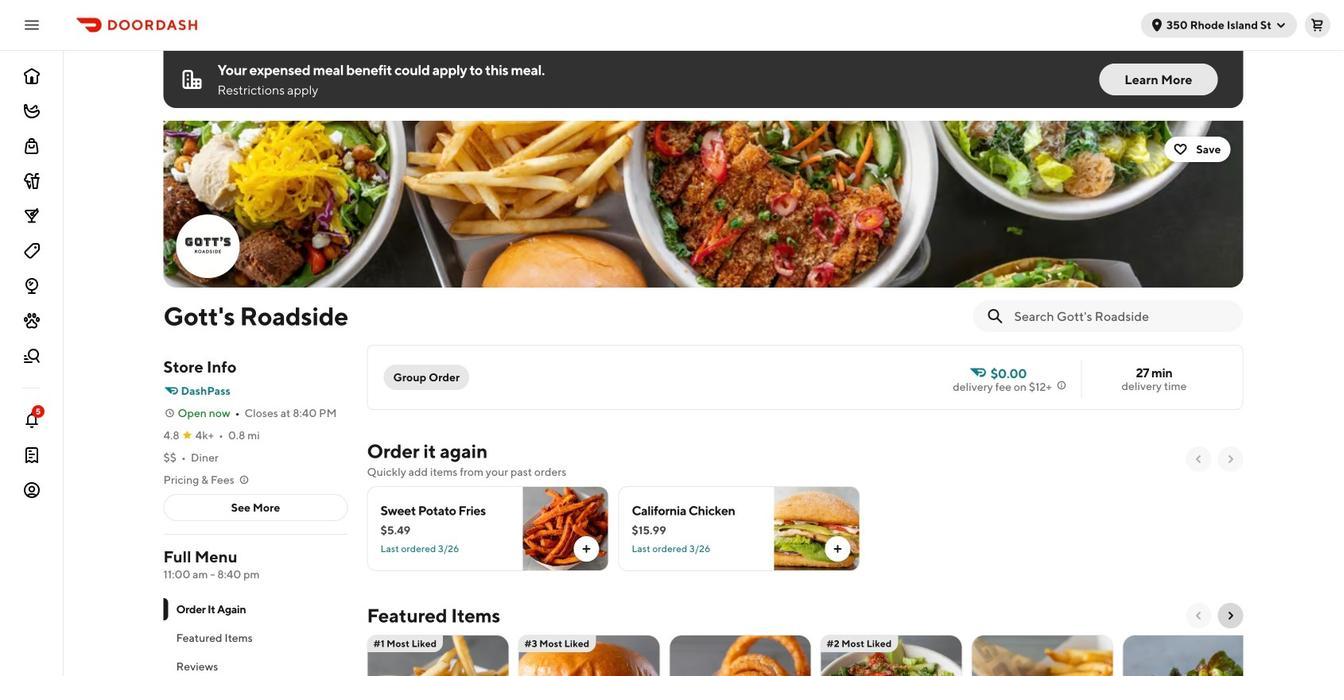 Task type: vqa. For each thing, say whether or not it's contained in the screenshot.
PRICE button
no



Task type: locate. For each thing, give the bounding box(es) containing it.
gott's roadside image
[[163, 121, 1244, 288], [178, 216, 238, 277]]

1 add item to cart image from the left
[[580, 543, 593, 556]]

next button of carousel image
[[1225, 610, 1237, 623]]

1 horizontal spatial add item to cart image
[[832, 543, 844, 556]]

next button of carousel image
[[1225, 453, 1237, 466]]

0 items, open order cart image
[[1312, 19, 1324, 31]]

previous button of carousel image
[[1193, 610, 1205, 623]]

heading
[[367, 439, 488, 465], [367, 604, 500, 629]]

2 add item to cart image from the left
[[832, 543, 844, 556]]

add item to cart image
[[580, 543, 593, 556], [832, 543, 844, 556]]

1 heading from the top
[[367, 439, 488, 465]]

1 vertical spatial heading
[[367, 604, 500, 629]]

0 horizontal spatial add item to cart image
[[580, 543, 593, 556]]

previous button of carousel image
[[1193, 453, 1205, 466]]

0 vertical spatial heading
[[367, 439, 488, 465]]

Item Search search field
[[1015, 308, 1231, 325]]



Task type: describe. For each thing, give the bounding box(es) containing it.
open menu image
[[22, 16, 41, 35]]

2 heading from the top
[[367, 604, 500, 629]]



